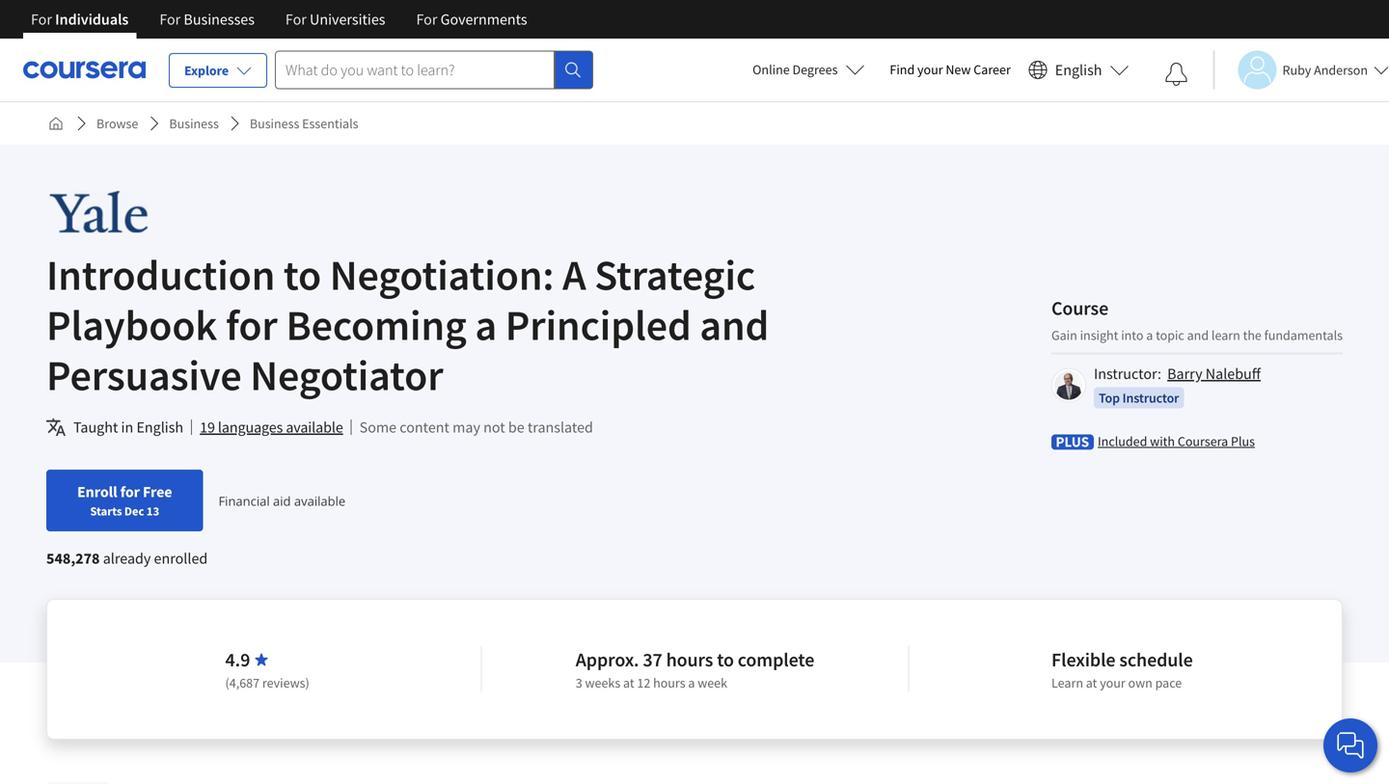 Task type: describe. For each thing, give the bounding box(es) containing it.
at inside approx. 37 hours to complete 3 weeks at 12 hours a week
[[623, 674, 634, 692]]

into
[[1121, 327, 1144, 344]]

show notifications image
[[1165, 63, 1188, 86]]

business essentials
[[250, 115, 358, 132]]

for for universities
[[286, 10, 307, 29]]

businesses
[[184, 10, 255, 29]]

What do you want to learn? text field
[[275, 51, 555, 89]]

a inside course gain insight into a topic and learn the fundamentals
[[1146, 327, 1153, 344]]

find
[[890, 61, 915, 78]]

introduction to negotiation: a strategic playbook for becoming a principled and persuasive negotiator
[[46, 248, 769, 402]]

available for 19 languages available
[[286, 418, 343, 437]]

learn
[[1212, 327, 1241, 344]]

to inside introduction to negotiation: a strategic playbook for becoming a principled and persuasive negotiator
[[284, 248, 321, 302]]

course
[[1052, 296, 1109, 320]]

anderson
[[1314, 61, 1368, 79]]

(4,687 reviews)
[[225, 674, 309, 692]]

some content may not be translated
[[360, 418, 593, 437]]

degrees
[[793, 61, 838, 78]]

enrolled
[[154, 549, 208, 568]]

19 languages available button
[[200, 416, 343, 439]]

negotiator
[[250, 348, 443, 402]]

a
[[563, 248, 586, 302]]

enroll for free starts dec 13
[[77, 482, 172, 519]]

business for business
[[169, 115, 219, 132]]

flexible schedule learn at your own pace
[[1052, 648, 1193, 692]]

and inside introduction to negotiation: a strategic playbook for becoming a principled and persuasive negotiator
[[700, 298, 769, 352]]

with
[[1150, 433, 1175, 450]]

negotiation:
[[330, 248, 554, 302]]

for universities
[[286, 10, 385, 29]]

principled
[[505, 298, 691, 352]]

coursera plus image
[[1052, 435, 1094, 450]]

1 vertical spatial hours
[[653, 674, 686, 692]]

business link
[[161, 106, 227, 141]]

weeks
[[585, 674, 621, 692]]

nalebuff
[[1206, 364, 1261, 384]]

ruby anderson button
[[1213, 51, 1389, 89]]

19
[[200, 418, 215, 437]]

topic
[[1156, 327, 1185, 344]]

financial aid available button
[[218, 492, 346, 510]]

ruby
[[1283, 61, 1311, 79]]

your inside flexible schedule learn at your own pace
[[1100, 674, 1126, 692]]

to inside approx. 37 hours to complete 3 weeks at 12 hours a week
[[717, 648, 734, 672]]

548,278 already enrolled
[[46, 549, 208, 568]]

translated
[[528, 418, 593, 437]]

ruby anderson
[[1283, 61, 1368, 79]]

for for individuals
[[31, 10, 52, 29]]

starts
[[90, 504, 122, 519]]

for for governments
[[416, 10, 437, 29]]

instructor: barry nalebuff top instructor
[[1094, 364, 1261, 407]]

banner navigation
[[15, 0, 543, 39]]

37
[[643, 648, 663, 672]]

complete
[[738, 648, 815, 672]]

career
[[974, 61, 1011, 78]]

persuasive
[[46, 348, 242, 402]]

(4,687
[[225, 674, 260, 692]]

introduction
[[46, 248, 275, 302]]

approx. 37 hours to complete 3 weeks at 12 hours a week
[[576, 648, 815, 692]]

aid
[[273, 492, 291, 510]]

some
[[360, 418, 397, 437]]

already
[[103, 549, 151, 568]]

instructor
[[1123, 389, 1179, 407]]

week
[[698, 674, 728, 692]]

for businesses
[[160, 10, 255, 29]]

13
[[146, 504, 159, 519]]

home image
[[48, 116, 64, 131]]

be
[[508, 418, 525, 437]]

universities
[[310, 10, 385, 29]]

new
[[946, 61, 971, 78]]

financial aid available
[[218, 492, 346, 510]]

a inside approx. 37 hours to complete 3 weeks at 12 hours a week
[[688, 674, 695, 692]]

business for business essentials
[[250, 115, 299, 132]]

reviews)
[[262, 674, 309, 692]]

enroll
[[77, 482, 117, 502]]

for individuals
[[31, 10, 129, 29]]

available for financial aid available
[[294, 492, 346, 510]]

find your new career
[[890, 61, 1011, 78]]



Task type: locate. For each thing, give the bounding box(es) containing it.
to
[[284, 248, 321, 302], [717, 648, 734, 672]]

1 vertical spatial available
[[294, 492, 346, 510]]

playbook
[[46, 298, 217, 352]]

548,278
[[46, 549, 100, 568]]

a inside introduction to negotiation: a strategic playbook for becoming a principled and persuasive negotiator
[[475, 298, 497, 352]]

online degrees button
[[737, 48, 880, 91]]

for up the what do you want to learn? text field
[[416, 10, 437, 29]]

instructor:
[[1094, 364, 1162, 384]]

your left own
[[1100, 674, 1126, 692]]

course gain insight into a topic and learn the fundamentals
[[1052, 296, 1343, 344]]

gain
[[1052, 327, 1077, 344]]

explore
[[184, 62, 229, 79]]

and inside course gain insight into a topic and learn the fundamentals
[[1187, 327, 1209, 344]]

0 horizontal spatial a
[[475, 298, 497, 352]]

not
[[483, 418, 505, 437]]

governments
[[441, 10, 527, 29]]

1 horizontal spatial and
[[1187, 327, 1209, 344]]

for governments
[[416, 10, 527, 29]]

online degrees
[[753, 61, 838, 78]]

at left 12
[[623, 674, 634, 692]]

hours up week
[[666, 648, 713, 672]]

0 vertical spatial english
[[1055, 60, 1102, 80]]

top
[[1099, 389, 1120, 407]]

hours right 12
[[653, 674, 686, 692]]

1 vertical spatial your
[[1100, 674, 1126, 692]]

for
[[31, 10, 52, 29], [160, 10, 181, 29], [286, 10, 307, 29], [416, 10, 437, 29]]

english right career
[[1055, 60, 1102, 80]]

1 for from the left
[[31, 10, 52, 29]]

hours
[[666, 648, 713, 672], [653, 674, 686, 692]]

english right the in
[[136, 418, 183, 437]]

for inside introduction to negotiation: a strategic playbook for becoming a principled and persuasive negotiator
[[226, 298, 278, 352]]

1 business from the left
[[169, 115, 219, 132]]

0 horizontal spatial your
[[918, 61, 943, 78]]

0 vertical spatial available
[[286, 418, 343, 437]]

insight
[[1080, 327, 1119, 344]]

0 vertical spatial your
[[918, 61, 943, 78]]

find your new career link
[[880, 58, 1021, 82]]

1 horizontal spatial to
[[717, 648, 734, 672]]

for left universities
[[286, 10, 307, 29]]

1 horizontal spatial your
[[1100, 674, 1126, 692]]

flexible
[[1052, 648, 1116, 672]]

0 horizontal spatial and
[[700, 298, 769, 352]]

free
[[143, 482, 172, 502]]

1 vertical spatial to
[[717, 648, 734, 672]]

for left the individuals at the left top of page
[[31, 10, 52, 29]]

0 horizontal spatial at
[[623, 674, 634, 692]]

business
[[169, 115, 219, 132], [250, 115, 299, 132]]

may
[[453, 418, 480, 437]]

1 horizontal spatial at
[[1086, 674, 1097, 692]]

plus
[[1231, 433, 1255, 450]]

yale university image
[[46, 191, 227, 234]]

for for businesses
[[160, 10, 181, 29]]

approx.
[[576, 648, 639, 672]]

content
[[400, 418, 450, 437]]

2 business from the left
[[250, 115, 299, 132]]

explore button
[[169, 53, 267, 88]]

becoming
[[286, 298, 467, 352]]

individuals
[[55, 10, 129, 29]]

0 horizontal spatial for
[[120, 482, 140, 502]]

1 horizontal spatial business
[[250, 115, 299, 132]]

1 horizontal spatial a
[[688, 674, 695, 692]]

available down negotiator in the left of the page
[[286, 418, 343, 437]]

essentials
[[302, 115, 358, 132]]

1 horizontal spatial english
[[1055, 60, 1102, 80]]

at right learn
[[1086, 674, 1097, 692]]

browse link
[[89, 106, 146, 141]]

for inside enroll for free starts dec 13
[[120, 482, 140, 502]]

barry
[[1168, 364, 1203, 384]]

2 for from the left
[[160, 10, 181, 29]]

4 for from the left
[[416, 10, 437, 29]]

0 horizontal spatial english
[[136, 418, 183, 437]]

1 vertical spatial for
[[120, 482, 140, 502]]

a
[[475, 298, 497, 352], [1146, 327, 1153, 344], [688, 674, 695, 692]]

19 languages available
[[200, 418, 343, 437]]

included with coursera plus
[[1098, 433, 1255, 450]]

coursera
[[1178, 433, 1228, 450]]

in
[[121, 418, 133, 437]]

and
[[700, 298, 769, 352], [1187, 327, 1209, 344]]

for left "businesses"
[[160, 10, 181, 29]]

included with coursera plus link
[[1098, 432, 1255, 451]]

available right aid
[[294, 492, 346, 510]]

dec
[[124, 504, 144, 519]]

the
[[1243, 327, 1262, 344]]

1 at from the left
[[623, 674, 634, 692]]

barry nalebuff link
[[1168, 364, 1261, 384]]

business essentials link
[[242, 106, 366, 141]]

financial
[[218, 492, 270, 510]]

strategic
[[595, 248, 756, 302]]

0 horizontal spatial to
[[284, 248, 321, 302]]

own
[[1128, 674, 1153, 692]]

online
[[753, 61, 790, 78]]

chat with us image
[[1335, 730, 1366, 761]]

your right find
[[918, 61, 943, 78]]

business inside "business essentials" link
[[250, 115, 299, 132]]

english
[[1055, 60, 1102, 80], [136, 418, 183, 437]]

languages
[[218, 418, 283, 437]]

taught in english
[[73, 418, 183, 437]]

english button
[[1021, 39, 1137, 101]]

business inside business link
[[169, 115, 219, 132]]

2 horizontal spatial a
[[1146, 327, 1153, 344]]

business left the essentials
[[250, 115, 299, 132]]

3
[[576, 674, 582, 692]]

0 horizontal spatial business
[[169, 115, 219, 132]]

your
[[918, 61, 943, 78], [1100, 674, 1126, 692]]

0 vertical spatial hours
[[666, 648, 713, 672]]

fundamentals
[[1265, 327, 1343, 344]]

at
[[623, 674, 634, 692], [1086, 674, 1097, 692]]

4.9
[[225, 648, 250, 672]]

barry nalebuff image
[[1055, 371, 1083, 400]]

2 at from the left
[[1086, 674, 1097, 692]]

coursera image
[[23, 54, 146, 85]]

english inside button
[[1055, 60, 1102, 80]]

taught
[[73, 418, 118, 437]]

at inside flexible schedule learn at your own pace
[[1086, 674, 1097, 692]]

1 horizontal spatial for
[[226, 298, 278, 352]]

0 vertical spatial to
[[284, 248, 321, 302]]

schedule
[[1120, 648, 1193, 672]]

0 vertical spatial for
[[226, 298, 278, 352]]

learn
[[1052, 674, 1083, 692]]

available inside button
[[286, 418, 343, 437]]

browse
[[96, 115, 138, 132]]

None search field
[[275, 51, 593, 89]]

included
[[1098, 433, 1148, 450]]

1 vertical spatial english
[[136, 418, 183, 437]]

business down 'explore'
[[169, 115, 219, 132]]

for
[[226, 298, 278, 352], [120, 482, 140, 502]]

3 for from the left
[[286, 10, 307, 29]]



Task type: vqa. For each thing, say whether or not it's contained in the screenshot.
"money-"
no



